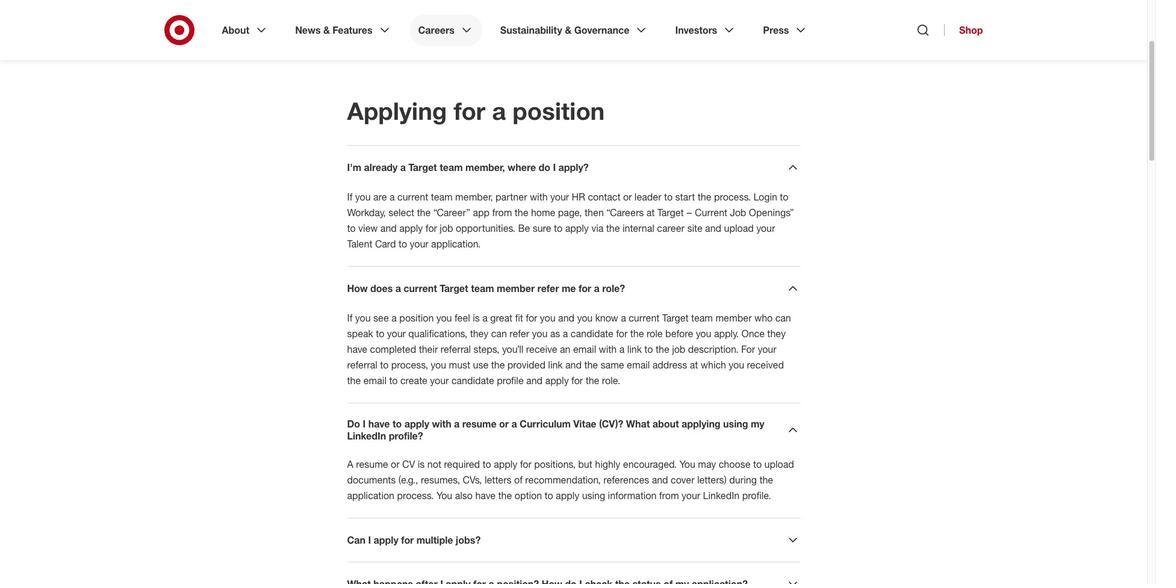 Task type: describe. For each thing, give the bounding box(es) containing it.
feel
[[455, 312, 470, 324]]

your right card
[[410, 238, 429, 250]]

current
[[695, 207, 728, 219]]

great
[[490, 312, 513, 324]]

completed
[[370, 343, 416, 355]]

you down their
[[431, 359, 446, 371]]

openings"
[[749, 207, 794, 219]]

partner
[[496, 191, 527, 203]]

to left create
[[389, 375, 398, 387]]

to right login
[[780, 191, 789, 203]]

to inside do i have to apply with a resume or a curriculum vitae (cv)? what about applying using my linkedin profile?
[[393, 418, 402, 430]]

profile.
[[742, 490, 771, 502]]

upload inside "if you are a current team member, partner with your hr contact or leader to start the process. login to workday, select the "career" app from the home page, then "careers at target – current job openings" to view and apply for job opportunities. be sure to apply via the internal career site and upload your talent card to your application."
[[724, 222, 754, 234]]

0 horizontal spatial can
[[491, 328, 507, 340]]

1 horizontal spatial referral
[[441, 343, 471, 355]]

a resume or cv is not required to apply for positions, but highly encouraged. you may choose to upload documents (e.g., resumes, cvs, letters of recommendation, references and cover letters) during the application process. you also have the option to apply using information from your linkedin profile.
[[347, 458, 794, 502]]

jobs?
[[456, 534, 481, 546]]

you left know
[[577, 312, 593, 324]]

a
[[347, 458, 353, 470]]

linkedin inside do i have to apply with a resume or a curriculum vitae (cv)? what about applying using my linkedin profile?
[[347, 430, 386, 442]]

the left the role.
[[586, 375, 599, 387]]

information
[[608, 490, 657, 502]]

to down the see
[[376, 328, 384, 340]]

at inside "if you are a current team member, partner with your hr contact or leader to start the process. login to workday, select the "career" app from the home page, then "careers at target – current job openings" to view and apply for job opportunities. be sure to apply via the internal career site and upload your talent card to your application."
[[647, 207, 655, 219]]

target inside "if you are a current team member, partner with your hr contact or leader to start the process. login to workday, select the "career" app from the home page, then "careers at target – current job openings" to view and apply for job opportunities. be sure to apply via the internal career site and upload your talent card to your application."
[[658, 207, 684, 219]]

to up news
[[296, 4, 306, 17]]

recommendation,
[[525, 474, 601, 486]]

news & features link
[[287, 14, 400, 46]]

career
[[657, 222, 685, 234]]

governance
[[574, 24, 630, 36]]

role?
[[602, 282, 625, 294]]

i'm already a target team member, where do i apply?
[[347, 161, 589, 173]]

to right card
[[399, 238, 407, 250]]

member, inside "if you are a current team member, partner with your hr contact or leader to start the process. login to workday, select the "career" app from the home page, then "careers at target – current job openings" to view and apply for job opportunities. be sure to apply via the internal career site and upload your talent card to your application."
[[455, 191, 493, 203]]

an
[[560, 343, 571, 355]]

for up i'm already a target team member, where do i apply?
[[454, 96, 485, 125]]

job inside if you see a position you feel is a great fit for you and you know a current target team member who can speak to your qualifications, they can refer you as a candidate for the role before you apply. once they have completed their referral steps, you'll receive an email with a link to the job description. for your referral to process, you must use the provided link and the same email address at which you received the email to create your candidate profile and apply for the role.
[[672, 343, 686, 355]]

application
[[347, 490, 394, 502]]

you up as
[[540, 312, 556, 324]]

0 vertical spatial applying
[[414, 4, 455, 17]]

team inside if you see a position you feel is a great fit for you and you know a current target team member who can speak to your qualifications, they can refer you as a candidate for the role before you apply. once they have completed their referral steps, you'll receive an email with a link to the job description. for your referral to process, you must use the provided link and the same email address at which you received the email to create your candidate profile and apply for the role.
[[691, 312, 713, 324]]

0 vertical spatial position
[[513, 96, 605, 125]]

careers link
[[410, 14, 482, 46]]

page,
[[558, 207, 582, 219]]

where
[[508, 161, 536, 173]]

my
[[751, 418, 765, 430]]

investors link
[[667, 14, 745, 46]]

answers
[[253, 4, 293, 17]]

1 they from the left
[[470, 328, 489, 340]]

can
[[347, 534, 366, 546]]

i'm already a target team member, where do i apply? button
[[347, 160, 800, 175]]

are
[[373, 191, 387, 203]]

resume inside a resume or cv is not required to apply for positions, but highly encouraged. you may choose to upload documents (e.g., resumes, cvs, letters of recommendation, references and cover letters) during the application process. you also have the option to apply using information from your linkedin profile.
[[356, 458, 388, 470]]

upload inside a resume or cv is not required to apply for positions, but highly encouraged. you may choose to upload documents (e.g., resumes, cvs, letters of recommendation, references and cover letters) during the application process. you also have the option to apply using information from your linkedin profile.
[[765, 458, 794, 470]]

i'm
[[347, 161, 361, 173]]

not
[[427, 458, 441, 470]]

letters)
[[697, 474, 727, 486]]

your up news
[[309, 4, 330, 17]]

for down know
[[616, 328, 628, 340]]

you'll
[[502, 343, 524, 355]]

before
[[666, 328, 693, 340]]

fit
[[515, 312, 523, 324]]

(cv)?
[[599, 418, 624, 430]]

to up during
[[753, 458, 762, 470]]

0 vertical spatial can
[[775, 312, 791, 324]]

can i apply for multiple jobs? button
[[347, 533, 800, 547]]

apply down page,
[[565, 222, 589, 234]]

the right via
[[606, 222, 620, 234]]

applying for a position
[[347, 96, 605, 125]]

sure
[[533, 222, 551, 234]]

choose
[[719, 458, 751, 470]]

the up current
[[698, 191, 712, 203]]

you inside "if you are a current team member, partner with your hr contact or leader to start the process. login to workday, select the "career" app from the home page, then "careers at target – current job openings" to view and apply for job opportunities. be sure to apply via the internal career site and upload your talent card to your application."
[[355, 191, 371, 203]]

process,
[[391, 359, 428, 371]]

refer inside how does a current target team member refer me for a role? dropdown button
[[538, 282, 559, 294]]

to down completed
[[380, 359, 389, 371]]

your inside a resume or cv is not required to apply for positions, but highly encouraged. you may choose to upload documents (e.g., resumes, cvs, letters of recommendation, references and cover letters) during the application process. you also have the option to apply using information from your linkedin profile.
[[682, 490, 700, 502]]

1 vertical spatial candidate
[[452, 375, 494, 387]]

or inside a resume or cv is not required to apply for positions, but highly encouraged. you may choose to upload documents (e.g., resumes, cvs, letters of recommendation, references and cover letters) during the application process. you also have the option to apply using information from your linkedin profile.
[[391, 458, 400, 470]]

1 horizontal spatial link
[[627, 343, 642, 355]]

for right fit
[[526, 312, 537, 324]]

to up letters
[[483, 458, 491, 470]]

0 horizontal spatial about
[[383, 4, 411, 17]]

a inside "if you are a current team member, partner with your hr contact or leader to start the process. login to workday, select the "career" app from the home page, then "careers at target – current job openings" to view and apply for job opportunities. be sure to apply via the internal career site and upload your talent card to your application."
[[390, 191, 395, 203]]

apply inside if you see a position you feel is a great fit for you and you know a current target team member who can speak to your qualifications, they can refer you as a candidate for the role before you apply. once they have completed their referral steps, you'll receive an email with a link to the job description. for your referral to process, you must use the provided link and the same email address at which you received the email to create your candidate profile and apply for the role.
[[545, 375, 569, 387]]

may
[[698, 458, 716, 470]]

applying
[[347, 96, 447, 125]]

role
[[647, 328, 663, 340]]

1 horizontal spatial candidate
[[571, 328, 614, 340]]

your down openings"
[[757, 222, 775, 234]]

letters
[[485, 474, 512, 486]]

required
[[444, 458, 480, 470]]

"career"
[[433, 207, 470, 219]]

your right create
[[430, 375, 449, 387]]

sustainability & governance link
[[492, 14, 657, 46]]

target inside if you see a position you feel is a great fit for you and you know a current target team member who can speak to your qualifications, they can refer you as a candidate for the role before you apply. once they have completed their referral steps, you'll receive an email with a link to the job description. for your referral to process, you must use the provided link and the same email address at which you received the email to create your candidate profile and apply for the role.
[[662, 312, 689, 324]]

about inside do i have to apply with a resume or a curriculum vitae (cv)? what about applying using my linkedin profile?
[[653, 418, 679, 430]]

0 horizontal spatial at
[[498, 4, 507, 17]]

press link
[[755, 14, 817, 46]]

target.
[[510, 4, 542, 17]]

news & features
[[295, 24, 373, 36]]

you up speak
[[355, 312, 371, 324]]

jobs
[[474, 4, 495, 17]]

do i have to apply with a resume or a curriculum vitae (cv)? what about applying using my linkedin profile? button
[[347, 418, 800, 442]]

talent
[[347, 238, 372, 250]]

if for if you are a current team member, partner with your hr contact or leader to start the process. login to workday, select the "career" app from the home page, then "careers at target – current job openings" to view and apply for job opportunities. be sure to apply via the internal career site and upload your talent card to your application.
[[347, 191, 353, 203]]

i for apply
[[363, 418, 366, 430]]

start
[[675, 191, 695, 203]]

how
[[347, 282, 368, 294]]

1 vertical spatial you
[[437, 490, 452, 502]]

how does a current target team member refer me for a role?
[[347, 282, 625, 294]]

which
[[701, 359, 726, 371]]

the right select at left
[[417, 207, 431, 219]]

sustainability & governance
[[500, 24, 630, 36]]

you up description.
[[696, 328, 712, 340]]

member, inside dropdown button
[[466, 161, 505, 173]]

have inside a resume or cv is not required to apply for positions, but highly encouraged. you may choose to upload documents (e.g., resumes, cvs, letters of recommendation, references and cover letters) during the application process. you also have the option to apply using information from your linkedin profile.
[[475, 490, 496, 502]]

can i apply for multiple jobs?
[[347, 534, 481, 546]]

job
[[730, 207, 746, 219]]

1 vertical spatial email
[[627, 359, 650, 371]]

to left start
[[664, 191, 673, 203]]

your up page,
[[550, 191, 569, 203]]

for left jobs
[[458, 4, 471, 17]]

hr
[[572, 191, 585, 203]]

role.
[[602, 375, 620, 387]]

is inside a resume or cv is not required to apply for positions, but highly encouraged. you may choose to upload documents (e.g., resumes, cvs, letters of recommendation, references and cover letters) during the application process. you also have the option to apply using information from your linkedin profile.
[[418, 458, 425, 470]]

apply inside do i have to apply with a resume or a curriculum vitae (cv)? what about applying using my linkedin profile?
[[405, 418, 429, 430]]

investors
[[675, 24, 717, 36]]

during
[[730, 474, 757, 486]]

and inside a resume or cv is not required to apply for positions, but highly encouraged. you may choose to upload documents (e.g., resumes, cvs, letters of recommendation, references and cover letters) during the application process. you also have the option to apply using information from your linkedin profile.
[[652, 474, 668, 486]]

and up as
[[558, 312, 575, 324]]

references
[[604, 474, 649, 486]]

cover
[[671, 474, 695, 486]]

provided
[[508, 359, 546, 371]]

you up qualifications,
[[436, 312, 452, 324]]

but
[[578, 458, 592, 470]]

from inside a resume or cv is not required to apply for positions, but highly encouraged. you may choose to upload documents (e.g., resumes, cvs, letters of recommendation, references and cover letters) during the application process. you also have the option to apply using information from your linkedin profile.
[[659, 490, 679, 502]]

with inside do i have to apply with a resume or a curriculum vitae (cv)? what about applying using my linkedin profile?
[[432, 418, 451, 430]]

does
[[370, 282, 393, 294]]

process. inside a resume or cv is not required to apply for positions, but highly encouraged. you may choose to upload documents (e.g., resumes, cvs, letters of recommendation, references and cover letters) during the application process. you also have the option to apply using information from your linkedin profile.
[[397, 490, 434, 502]]

process. inside "if you are a current team member, partner with your hr contact or leader to start the process. login to workday, select the "career" app from the home page, then "careers at target – current job openings" to view and apply for job opportunities. be sure to apply via the internal career site and upload your talent card to your application."
[[714, 191, 751, 203]]

once
[[742, 328, 765, 340]]

also
[[455, 490, 473, 502]]

0 horizontal spatial referral
[[347, 359, 377, 371]]

if for if you see a position you feel is a great fit for you and you know a current target team member who can speak to your qualifications, they can refer you as a candidate for the role before you apply. once they have completed their referral steps, you'll receive an email with a link to the job description. for your referral to process, you must use the provided link and the same email address at which you received the email to create your candidate profile and apply for the role.
[[347, 312, 353, 324]]

do i have to apply with a resume or a curriculum vitae (cv)? what about applying using my linkedin profile?
[[347, 418, 765, 442]]

card
[[375, 238, 396, 250]]

for right me
[[579, 282, 591, 294]]

2 vertical spatial email
[[364, 375, 387, 387]]

to down role
[[645, 343, 653, 355]]

application.
[[431, 238, 481, 250]]

for left multiple
[[401, 534, 414, 546]]

of
[[514, 474, 523, 486]]

2 they from the left
[[767, 328, 786, 340]]

same
[[601, 359, 624, 371]]

cvs,
[[463, 474, 482, 486]]

apply?
[[559, 161, 589, 173]]

the up "address"
[[656, 343, 670, 355]]

shop link
[[944, 24, 983, 36]]



Task type: locate. For each thing, give the bounding box(es) containing it.
the up do
[[347, 375, 361, 387]]

0 vertical spatial link
[[627, 343, 642, 355]]

the left same
[[584, 359, 598, 371]]

the
[[698, 191, 712, 203], [417, 207, 431, 219], [515, 207, 528, 219], [606, 222, 620, 234], [630, 328, 644, 340], [656, 343, 670, 355], [491, 359, 505, 371], [584, 359, 598, 371], [347, 375, 361, 387], [586, 375, 599, 387], [760, 474, 773, 486], [498, 490, 512, 502]]

0 vertical spatial resume
[[462, 418, 497, 430]]

profile
[[497, 375, 524, 387]]

to right option
[[545, 490, 553, 502]]

1 vertical spatial applying
[[682, 418, 721, 430]]

you up cover
[[680, 458, 695, 470]]

i right the do
[[553, 161, 556, 173]]

or
[[623, 191, 632, 203], [499, 418, 509, 430], [391, 458, 400, 470]]

resume up documents
[[356, 458, 388, 470]]

position
[[513, 96, 605, 125], [399, 312, 434, 324]]

0 vertical spatial about
[[383, 4, 411, 17]]

1 vertical spatial process.
[[397, 490, 434, 502]]

current up select at left
[[398, 191, 428, 203]]

email right an
[[573, 343, 596, 355]]

& left governance
[[565, 24, 572, 36]]

1 horizontal spatial process.
[[714, 191, 751, 203]]

if inside "if you are a current team member, partner with your hr contact or leader to start the process. login to workday, select the "career" app from the home page, then "careers at target – current job openings" to view and apply for job opportunities. be sure to apply via the internal career site and upload your talent card to your application."
[[347, 191, 353, 203]]

job
[[440, 222, 453, 234], [672, 343, 686, 355]]

process.
[[714, 191, 751, 203], [397, 490, 434, 502]]

shop
[[959, 24, 983, 36]]

with up same
[[599, 343, 617, 355]]

with
[[530, 191, 548, 203], [599, 343, 617, 355], [432, 418, 451, 430]]

0 vertical spatial is
[[473, 312, 480, 324]]

0 horizontal spatial or
[[391, 458, 400, 470]]

candidate
[[571, 328, 614, 340], [452, 375, 494, 387]]

and down an
[[565, 359, 582, 371]]

leader
[[635, 191, 662, 203]]

1 horizontal spatial i
[[368, 534, 371, 546]]

team inside "if you are a current team member, partner with your hr contact or leader to start the process. login to workday, select the "career" app from the home page, then "careers at target – current job openings" to view and apply for job opportunities. be sure to apply via the internal career site and upload your talent card to your application."
[[431, 191, 453, 203]]

as
[[550, 328, 560, 340]]

0 horizontal spatial resume
[[356, 458, 388, 470]]

2 horizontal spatial i
[[553, 161, 556, 173]]

if up speak
[[347, 312, 353, 324]]

0 vertical spatial current
[[398, 191, 428, 203]]

have
[[347, 343, 367, 355], [368, 418, 390, 430], [475, 490, 496, 502]]

2 vertical spatial at
[[690, 359, 698, 371]]

with inside if you see a position you feel is a great fit for you and you know a current target team member who can speak to your qualifications, they can refer you as a candidate for the role before you apply. once they have completed their referral steps, you'll receive an email with a link to the job description. for your referral to process, you must use the provided link and the same email address at which you received the email to create your candidate profile and apply for the role.
[[599, 343, 617, 355]]

0 vertical spatial linkedin
[[347, 430, 386, 442]]

1 horizontal spatial applying
[[682, 418, 721, 430]]

0 horizontal spatial from
[[492, 207, 512, 219]]

candidate down know
[[571, 328, 614, 340]]

0 horizontal spatial i
[[363, 418, 366, 430]]

profile?
[[389, 430, 423, 442]]

0 vertical spatial with
[[530, 191, 548, 203]]

link
[[627, 343, 642, 355], [548, 359, 563, 371]]

email down completed
[[364, 375, 387, 387]]

1 vertical spatial with
[[599, 343, 617, 355]]

2 vertical spatial have
[[475, 490, 496, 502]]

1 horizontal spatial can
[[775, 312, 791, 324]]

1 vertical spatial at
[[647, 207, 655, 219]]

position up the do
[[513, 96, 605, 125]]

apply down select at left
[[399, 222, 423, 234]]

1 vertical spatial is
[[418, 458, 425, 470]]

target inside i'm already a target team member, where do i apply? dropdown button
[[409, 161, 437, 173]]

0 vertical spatial using
[[723, 418, 748, 430]]

applying
[[414, 4, 455, 17], [682, 418, 721, 430]]

member, left where
[[466, 161, 505, 173]]

press
[[763, 24, 789, 36]]

their
[[419, 343, 438, 355]]

speak
[[347, 328, 373, 340]]

they
[[470, 328, 489, 340], [767, 328, 786, 340]]

2 horizontal spatial or
[[623, 191, 632, 203]]

and up card
[[381, 222, 397, 234]]

1 vertical spatial i
[[363, 418, 366, 430]]

target right already
[[409, 161, 437, 173]]

linkedin up a
[[347, 430, 386, 442]]

at down leader
[[647, 207, 655, 219]]

if you are a current team member, partner with your hr contact or leader to start the process. login to workday, select the "career" app from the home page, then "careers at target – current job openings" to view and apply for job opportunities. be sure to apply via the internal career site and upload your talent card to your application.
[[347, 191, 794, 250]]

target inside how does a current target team member refer me for a role? dropdown button
[[440, 282, 468, 294]]

0 horizontal spatial process.
[[397, 490, 434, 502]]

0 vertical spatial if
[[347, 191, 353, 203]]

about link
[[213, 14, 277, 46]]

email right same
[[627, 359, 650, 371]]

0 horizontal spatial upload
[[724, 222, 754, 234]]

is
[[473, 312, 480, 324], [418, 458, 425, 470]]

linkedin inside a resume or cv is not required to apply for positions, but highly encouraged. you may choose to upload documents (e.g., resumes, cvs, letters of recommendation, references and cover letters) during the application process. you also have the option to apply using information from your linkedin profile.
[[703, 490, 740, 502]]

curriculum
[[520, 418, 571, 430]]

from down cover
[[659, 490, 679, 502]]

at inside if you see a position you feel is a great fit for you and you know a current target team member who can speak to your qualifications, they can refer you as a candidate for the role before you apply. once they have completed their referral steps, you'll receive an email with a link to the job description. for your referral to process, you must use the provided link and the same email address at which you received the email to create your candidate profile and apply for the role.
[[690, 359, 698, 371]]

1 vertical spatial about
[[653, 418, 679, 430]]

the right the use
[[491, 359, 505, 371]]

a
[[492, 96, 506, 125], [400, 161, 406, 173], [390, 191, 395, 203], [396, 282, 401, 294], [594, 282, 600, 294], [392, 312, 397, 324], [483, 312, 488, 324], [621, 312, 626, 324], [563, 328, 568, 340], [620, 343, 625, 355], [454, 418, 460, 430], [512, 418, 517, 430]]

current right 'does'
[[404, 282, 437, 294]]

and down encouraged.
[[652, 474, 668, 486]]

is inside if you see a position you feel is a great fit for you and you know a current target team member who can speak to your qualifications, they can refer you as a candidate for the role before you apply. once they have completed their referral steps, you'll receive an email with a link to the job description. for your referral to process, you must use the provided link and the same email address at which you received the email to create your candidate profile and apply for the role.
[[473, 312, 480, 324]]

1 horizontal spatial at
[[647, 207, 655, 219]]

0 vertical spatial member
[[497, 282, 535, 294]]

or inside "if you are a current team member, partner with your hr contact or leader to start the process. login to workday, select the "career" app from the home page, then "careers at target – current job openings" to view and apply for job opportunities. be sure to apply via the internal career site and upload your talent card to your application."
[[623, 191, 632, 203]]

multiple
[[417, 534, 453, 546]]

job inside "if you are a current team member, partner with your hr contact or leader to start the process. login to workday, select the "career" app from the home page, then "careers at target – current job openings" to view and apply for job opportunities. be sure to apply via the internal career site and upload your talent card to your application."
[[440, 222, 453, 234]]

then
[[585, 207, 604, 219]]

with right profile?
[[432, 418, 451, 430]]

referral
[[441, 343, 471, 355], [347, 359, 377, 371]]

"careers
[[607, 207, 644, 219]]

find answers to your questions about applying for jobs at target.
[[229, 4, 542, 17]]

how does a current target team member refer me for a role? button
[[347, 281, 800, 296]]

the left role
[[630, 328, 644, 340]]

1 vertical spatial or
[[499, 418, 509, 430]]

at left which
[[690, 359, 698, 371]]

1 & from the left
[[323, 24, 330, 36]]

have inside if you see a position you feel is a great fit for you and you know a current target team member who can speak to your qualifications, they can refer you as a candidate for the role before you apply. once they have completed their referral steps, you'll receive an email with a link to the job description. for your referral to process, you must use the provided link and the same email address at which you received the email to create your candidate profile and apply for the role.
[[347, 343, 367, 355]]

0 horizontal spatial applying
[[414, 4, 455, 17]]

apply inside dropdown button
[[374, 534, 399, 546]]

the up profile.
[[760, 474, 773, 486]]

2 horizontal spatial have
[[475, 490, 496, 502]]

about right questions on the top of page
[[383, 4, 411, 17]]

i inside do i have to apply with a resume or a curriculum vitae (cv)? what about applying using my linkedin profile?
[[363, 418, 366, 430]]

about right what
[[653, 418, 679, 430]]

member
[[497, 282, 535, 294], [716, 312, 752, 324]]

1 horizontal spatial with
[[530, 191, 548, 203]]

1 vertical spatial link
[[548, 359, 563, 371]]

0 vertical spatial you
[[680, 458, 695, 470]]

1 vertical spatial member,
[[455, 191, 493, 203]]

0 vertical spatial refer
[[538, 282, 559, 294]]

& right news
[[323, 24, 330, 36]]

to right do
[[393, 418, 402, 430]]

i for multiple
[[368, 534, 371, 546]]

1 vertical spatial from
[[659, 490, 679, 502]]

position inside if you see a position you feel is a great fit for you and you know a current target team member who can speak to your qualifications, they can refer you as a candidate for the role before you apply. once they have completed their referral steps, you'll receive an email with a link to the job description. for your referral to process, you must use the provided link and the same email address at which you received the email to create your candidate profile and apply for the role.
[[399, 312, 434, 324]]

for inside a resume or cv is not required to apply for positions, but highly encouraged. you may choose to upload documents (e.g., resumes, cvs, letters of recommendation, references and cover letters) during the application process. you also have the option to apply using information from your linkedin profile.
[[520, 458, 532, 470]]

job down before
[[672, 343, 686, 355]]

news
[[295, 24, 321, 36]]

about
[[383, 4, 411, 17], [653, 418, 679, 430]]

1 horizontal spatial is
[[473, 312, 480, 324]]

resume inside do i have to apply with a resume or a curriculum vitae (cv)? what about applying using my linkedin profile?
[[462, 418, 497, 430]]

refer left me
[[538, 282, 559, 294]]

to
[[296, 4, 306, 17], [664, 191, 673, 203], [780, 191, 789, 203], [347, 222, 356, 234], [554, 222, 563, 234], [399, 238, 407, 250], [376, 328, 384, 340], [645, 343, 653, 355], [380, 359, 389, 371], [389, 375, 398, 387], [393, 418, 402, 430], [483, 458, 491, 470], [753, 458, 762, 470], [545, 490, 553, 502]]

refer inside if you see a position you feel is a great fit for you and you know a current target team member who can speak to your qualifications, they can refer you as a candidate for the role before you apply. once they have completed their referral steps, you'll receive an email with a link to the job description. for your referral to process, you must use the provided link and the same email address at which you received the email to create your candidate profile and apply for the role.
[[510, 328, 529, 340]]

target
[[409, 161, 437, 173], [658, 207, 684, 219], [440, 282, 468, 294], [662, 312, 689, 324]]

linkedin down letters)
[[703, 490, 740, 502]]

current inside if you see a position you feel is a great fit for you and you know a current target team member who can speak to your qualifications, they can refer you as a candidate for the role before you apply. once they have completed their referral steps, you'll receive an email with a link to the job description. for your referral to process, you must use the provided link and the same email address at which you received the email to create your candidate profile and apply for the role.
[[629, 312, 660, 324]]

with inside "if you are a current team member, partner with your hr contact or leader to start the process. login to workday, select the "career" app from the home page, then "careers at target – current job openings" to view and apply for job opportunities. be sure to apply via the internal career site and upload your talent card to your application."
[[530, 191, 548, 203]]

1 horizontal spatial from
[[659, 490, 679, 502]]

for inside "if you are a current team member, partner with your hr contact or leader to start the process. login to workday, select the "career" app from the home page, then "careers at target – current job openings" to view and apply for job opportunities. be sure to apply via the internal career site and upload your talent card to your application."
[[426, 222, 437, 234]]

1 vertical spatial member
[[716, 312, 752, 324]]

1 horizontal spatial linkedin
[[703, 490, 740, 502]]

0 horizontal spatial have
[[347, 343, 367, 355]]

is right the cv
[[418, 458, 425, 470]]

0 vertical spatial process.
[[714, 191, 751, 203]]

i right the 'can'
[[368, 534, 371, 546]]

0 vertical spatial from
[[492, 207, 512, 219]]

1 horizontal spatial job
[[672, 343, 686, 355]]

the down letters
[[498, 490, 512, 502]]

member, up app
[[455, 191, 493, 203]]

for
[[458, 4, 471, 17], [454, 96, 485, 125], [426, 222, 437, 234], [579, 282, 591, 294], [526, 312, 537, 324], [616, 328, 628, 340], [572, 375, 583, 387], [520, 458, 532, 470], [401, 534, 414, 546]]

or inside do i have to apply with a resume or a curriculum vitae (cv)? what about applying using my linkedin profile?
[[499, 418, 509, 430]]

create
[[400, 375, 428, 387]]

1 horizontal spatial using
[[723, 418, 748, 430]]

app
[[473, 207, 490, 219]]

your up received in the right bottom of the page
[[758, 343, 777, 355]]

to left view
[[347, 222, 356, 234]]

if inside if you see a position you feel is a great fit for you and you know a current target team member who can speak to your qualifications, they can refer you as a candidate for the role before you apply. once they have completed their referral steps, you'll receive an email with a link to the job description. for your referral to process, you must use the provided link and the same email address at which you received the email to create your candidate profile and apply for the role.
[[347, 312, 353, 324]]

you down for
[[729, 359, 744, 371]]

0 horizontal spatial using
[[582, 490, 605, 502]]

1 vertical spatial resume
[[356, 458, 388, 470]]

0 horizontal spatial they
[[470, 328, 489, 340]]

already
[[364, 161, 398, 173]]

& for sustainability
[[565, 24, 572, 36]]

1 horizontal spatial about
[[653, 418, 679, 430]]

job down "career"
[[440, 222, 453, 234]]

you left as
[[532, 328, 548, 340]]

have right do
[[368, 418, 390, 430]]

1 vertical spatial can
[[491, 328, 507, 340]]

do
[[539, 161, 550, 173]]

positions,
[[534, 458, 576, 470]]

be
[[518, 222, 530, 234]]

0 vertical spatial referral
[[441, 343, 471, 355]]

features
[[333, 24, 373, 36]]

via
[[592, 222, 604, 234]]

at right jobs
[[498, 4, 507, 17]]

1 horizontal spatial email
[[573, 343, 596, 355]]

current up role
[[629, 312, 660, 324]]

1 vertical spatial using
[[582, 490, 605, 502]]

(e.g.,
[[399, 474, 418, 486]]

for
[[741, 343, 755, 355]]

they down "who"
[[767, 328, 786, 340]]

2 vertical spatial with
[[432, 418, 451, 430]]

process. down (e.g.,
[[397, 490, 434, 502]]

1 horizontal spatial they
[[767, 328, 786, 340]]

your up completed
[[387, 328, 406, 340]]

must
[[449, 359, 470, 371]]

target up before
[[662, 312, 689, 324]]

your down cover
[[682, 490, 700, 502]]

2 if from the top
[[347, 312, 353, 324]]

0 vertical spatial upload
[[724, 222, 754, 234]]

is right feel
[[473, 312, 480, 324]]

0 vertical spatial email
[[573, 343, 596, 355]]

using down but
[[582, 490, 605, 502]]

0 horizontal spatial job
[[440, 222, 453, 234]]

2 vertical spatial i
[[368, 534, 371, 546]]

can down the great
[[491, 328, 507, 340]]

if
[[347, 191, 353, 203], [347, 312, 353, 324]]

1 vertical spatial upload
[[765, 458, 794, 470]]

upload up profile.
[[765, 458, 794, 470]]

1 if from the top
[[347, 191, 353, 203]]

0 horizontal spatial &
[[323, 24, 330, 36]]

you down 'resumes,'
[[437, 490, 452, 502]]

description.
[[688, 343, 739, 355]]

1 vertical spatial current
[[404, 282, 437, 294]]

find
[[229, 4, 250, 17]]

member up apply.
[[716, 312, 752, 324]]

member up fit
[[497, 282, 535, 294]]

with up 'home'
[[530, 191, 548, 203]]

1 vertical spatial referral
[[347, 359, 377, 371]]

using inside do i have to apply with a resume or a curriculum vitae (cv)? what about applying using my linkedin profile?
[[723, 418, 748, 430]]

0 horizontal spatial member
[[497, 282, 535, 294]]

login
[[754, 191, 777, 203]]

member,
[[466, 161, 505, 173], [455, 191, 493, 203]]

careers
[[418, 24, 455, 36]]

1 horizontal spatial refer
[[538, 282, 559, 294]]

1 horizontal spatial member
[[716, 312, 752, 324]]

1 vertical spatial if
[[347, 312, 353, 324]]

opportunities.
[[456, 222, 516, 234]]

or left curriculum
[[499, 418, 509, 430]]

applying up may
[[682, 418, 721, 430]]

1 horizontal spatial position
[[513, 96, 605, 125]]

from inside "if you are a current team member, partner with your hr contact or leader to start the process. login to workday, select the "career" app from the home page, then "careers at target – current job openings" to view and apply for job opportunities. be sure to apply via the internal career site and upload your talent card to your application."
[[492, 207, 512, 219]]

from down partner
[[492, 207, 512, 219]]

2 horizontal spatial with
[[599, 343, 617, 355]]

1 horizontal spatial &
[[565, 24, 572, 36]]

0 horizontal spatial position
[[399, 312, 434, 324]]

to right sure
[[554, 222, 563, 234]]

sustainability
[[500, 24, 562, 36]]

from
[[492, 207, 512, 219], [659, 490, 679, 502]]

see
[[373, 312, 389, 324]]

1 vertical spatial have
[[368, 418, 390, 430]]

and down current
[[705, 222, 722, 234]]

0 vertical spatial have
[[347, 343, 367, 355]]

using inside a resume or cv is not required to apply for positions, but highly encouraged. you may choose to upload documents (e.g., resumes, cvs, letters of recommendation, references and cover letters) during the application process. you also have the option to apply using information from your linkedin profile.
[[582, 490, 605, 502]]

1 horizontal spatial resume
[[462, 418, 497, 430]]

0 horizontal spatial you
[[437, 490, 452, 502]]

position up qualifications,
[[399, 312, 434, 324]]

0 vertical spatial member,
[[466, 161, 505, 173]]

apply up the cv
[[405, 418, 429, 430]]

apply up letters
[[494, 458, 517, 470]]

current inside dropdown button
[[404, 282, 437, 294]]

0 horizontal spatial is
[[418, 458, 425, 470]]

0 vertical spatial i
[[553, 161, 556, 173]]

you
[[355, 191, 371, 203], [355, 312, 371, 324], [436, 312, 452, 324], [540, 312, 556, 324], [577, 312, 593, 324], [532, 328, 548, 340], [696, 328, 712, 340], [431, 359, 446, 371], [729, 359, 744, 371]]

received
[[747, 359, 784, 371]]

internal
[[623, 222, 655, 234]]

if you see a position you feel is a great fit for you and you know a current target team member who can speak to your qualifications, they can refer you as a candidate for the role before you apply. once they have completed their referral steps, you'll receive an email with a link to the job description. for your referral to process, you must use the provided link and the same email address at which you received the email to create your candidate profile and apply for the role.
[[347, 312, 791, 387]]

use
[[473, 359, 489, 371]]

team
[[440, 161, 463, 173], [431, 191, 453, 203], [471, 282, 494, 294], [691, 312, 713, 324]]

i right do
[[363, 418, 366, 430]]

1 vertical spatial position
[[399, 312, 434, 324]]

have inside do i have to apply with a resume or a curriculum vitae (cv)? what about applying using my linkedin profile?
[[368, 418, 390, 430]]

1 horizontal spatial you
[[680, 458, 695, 470]]

2 vertical spatial or
[[391, 458, 400, 470]]

what
[[626, 418, 650, 430]]

if up workday,
[[347, 191, 353, 203]]

process. up job on the top
[[714, 191, 751, 203]]

or up "careers
[[623, 191, 632, 203]]

0 horizontal spatial with
[[432, 418, 451, 430]]

you
[[680, 458, 695, 470], [437, 490, 452, 502]]

receive
[[526, 343, 557, 355]]

resume up required
[[462, 418, 497, 430]]

and down provided
[[526, 375, 543, 387]]

for left the role.
[[572, 375, 583, 387]]

home
[[531, 207, 556, 219]]

applying inside do i have to apply with a resume or a curriculum vitae (cv)? what about applying using my linkedin profile?
[[682, 418, 721, 430]]

member inside dropdown button
[[497, 282, 535, 294]]

view
[[358, 222, 378, 234]]

2 vertical spatial current
[[629, 312, 660, 324]]

2 & from the left
[[565, 24, 572, 36]]

the up be
[[515, 207, 528, 219]]

0 horizontal spatial linkedin
[[347, 430, 386, 442]]

have down speak
[[347, 343, 367, 355]]

contact
[[588, 191, 621, 203]]

0 horizontal spatial link
[[548, 359, 563, 371]]

option
[[515, 490, 542, 502]]

apply down recommendation,
[[556, 490, 579, 502]]

target up feel
[[440, 282, 468, 294]]

linkedin
[[347, 430, 386, 442], [703, 490, 740, 502]]

member inside if you see a position you feel is a great fit for you and you know a current target team member who can speak to your qualifications, they can refer you as a candidate for the role before you apply. once they have completed their referral steps, you'll receive an email with a link to the job description. for your referral to process, you must use the provided link and the same email address at which you received the email to create your candidate profile and apply for the role.
[[716, 312, 752, 324]]

know
[[595, 312, 618, 324]]

for up of
[[520, 458, 532, 470]]

& for news
[[323, 24, 330, 36]]

vitae
[[574, 418, 597, 430]]

referral down speak
[[347, 359, 377, 371]]

2 horizontal spatial email
[[627, 359, 650, 371]]

1 vertical spatial refer
[[510, 328, 529, 340]]

current inside "if you are a current team member, partner with your hr contact or leader to start the process. login to workday, select the "career" app from the home page, then "careers at target – current job openings" to view and apply for job opportunities. be sure to apply via the internal career site and upload your talent card to your application."
[[398, 191, 428, 203]]

me
[[562, 282, 576, 294]]



Task type: vqa. For each thing, say whether or not it's contained in the screenshot.
Do I have to apply with a resume or a Curriculum Vitae (CV)? What about applying using my LinkedIn profile? at the bottom
yes



